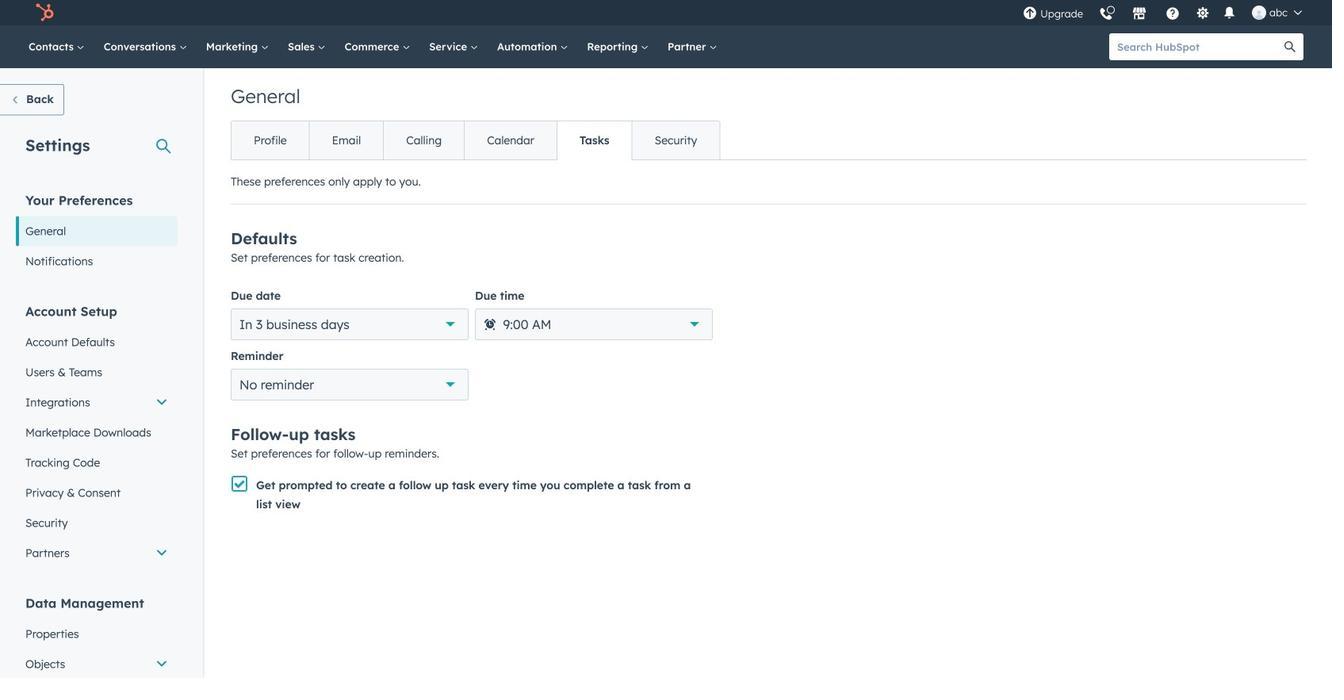 Task type: describe. For each thing, give the bounding box(es) containing it.
marketplaces image
[[1133, 7, 1147, 21]]

your preferences element
[[16, 192, 178, 276]]

gary orlando image
[[1252, 6, 1267, 20]]

Search HubSpot search field
[[1110, 33, 1277, 60]]



Task type: locate. For each thing, give the bounding box(es) containing it.
account setup element
[[16, 303, 178, 568]]

data management element
[[16, 594, 178, 678]]

menu
[[1015, 0, 1313, 25]]

navigation
[[231, 121, 720, 160]]



Task type: vqa. For each thing, say whether or not it's contained in the screenshot.
Marketplaces image
yes



